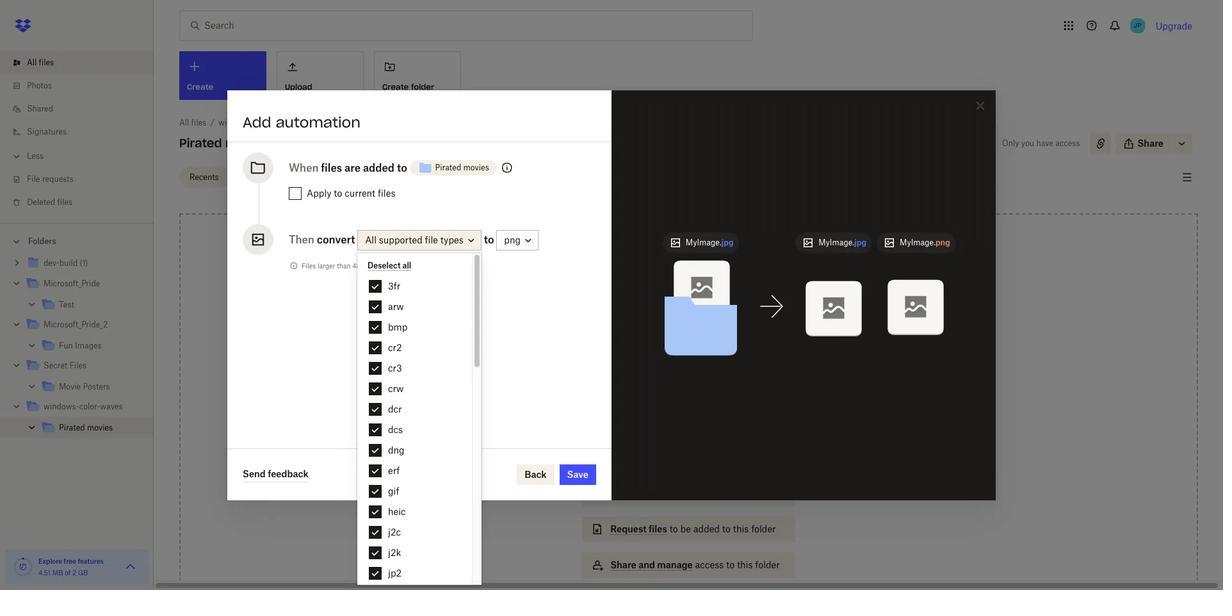 Task type: describe. For each thing, give the bounding box(es) containing it.
all for all files / windows-color-waves
[[179, 118, 189, 127]]

starred
[[244, 172, 272, 182]]

signatures link
[[10, 120, 154, 143]]

current
[[345, 187, 376, 198]]

files larger than 48mb will not be converted
[[302, 262, 436, 269]]

cr3 checkbox item
[[357, 358, 472, 379]]

1 vertical spatial this
[[733, 523, 749, 534]]

all files list item
[[0, 51, 154, 74]]

access for have
[[1056, 138, 1080, 148]]

movies for pirated movies link
[[87, 423, 113, 432]]

2 jpg from the left
[[855, 238, 867, 247]]

fun images
[[59, 341, 102, 350]]

recents
[[190, 172, 219, 182]]

you
[[1022, 138, 1035, 148]]

add
[[243, 113, 271, 131]]

2 myimage. from the left
[[819, 238, 855, 247]]

only
[[1003, 138, 1020, 148]]

arw checkbox item
[[357, 297, 472, 317]]

bmp checkbox item
[[357, 317, 472, 338]]

when
[[289, 161, 319, 174]]

test
[[59, 300, 74, 309]]

erf
[[388, 465, 400, 476]]

dcr
[[388, 404, 402, 414]]

1 horizontal spatial all files link
[[179, 117, 206, 129]]

files inside add automation dialog
[[302, 262, 316, 269]]

files left are
[[321, 161, 342, 174]]

request files to be added to this folder
[[611, 523, 776, 534]]

access
[[611, 452, 642, 463]]

'upload'
[[679, 354, 713, 365]]

upload,
[[711, 340, 744, 351]]

heic
[[388, 506, 406, 517]]

ways
[[657, 419, 680, 430]]

0 horizontal spatial all files link
[[10, 51, 154, 74]]

myimage. png
[[900, 238, 951, 247]]

folders
[[28, 236, 56, 246]]

have
[[1037, 138, 1054, 148]]

explore
[[38, 557, 62, 565]]

1 horizontal spatial movies
[[226, 136, 268, 151]]

deselect all
[[368, 260, 411, 270]]

microsoft_pride_2 link
[[26, 316, 143, 334]]

all supported file types
[[365, 234, 464, 245]]

your
[[712, 452, 731, 463]]

fun images link
[[41, 338, 143, 355]]

import from google drive
[[611, 488, 721, 498]]

shared link
[[10, 97, 154, 120]]

test link
[[41, 297, 143, 314]]

0 vertical spatial color-
[[254, 118, 275, 127]]

more ways to add content element
[[580, 418, 798, 590]]

pirated movies for pirated movies link
[[59, 423, 113, 432]]

create folder button
[[374, 51, 461, 100]]

dcs checkbox item
[[357, 420, 472, 440]]

deselect all button
[[368, 260, 411, 271]]

dng
[[388, 445, 405, 455]]

here
[[678, 340, 698, 351]]

to down request files to be added to this folder
[[726, 559, 735, 570]]

all
[[403, 260, 411, 270]]

1 myimage. jpg from the left
[[686, 238, 734, 247]]

1 horizontal spatial from
[[690, 452, 710, 463]]

folders button
[[0, 231, 154, 250]]

cr2 checkbox item
[[357, 338, 472, 358]]

to inside drop files here to upload, or use the 'upload' button
[[700, 340, 709, 351]]

share button
[[1116, 133, 1172, 154]]

be inside more ways to add content "element"
[[681, 523, 691, 534]]

share for share and manage access to this folder
[[611, 559, 637, 570]]

features
[[78, 557, 104, 565]]

files for deleted files
[[57, 197, 72, 207]]

files for drop files here to upload, or use the 'upload' button
[[658, 340, 676, 351]]

dcs
[[388, 424, 403, 435]]

then
[[289, 233, 314, 246]]

3 myimage. from the left
[[900, 238, 936, 247]]

files for request files to be added to this folder
[[649, 523, 667, 534]]

only you have access
[[1003, 138, 1080, 148]]

to up share and manage access to this folder
[[723, 523, 731, 534]]

dng checkbox item
[[357, 440, 472, 461]]

access for manage
[[695, 559, 724, 570]]

secret
[[44, 361, 67, 370]]

access this folder from your desktop
[[611, 452, 767, 463]]

files are added to
[[321, 161, 407, 174]]

0 vertical spatial pirated movies
[[179, 136, 268, 151]]

1 myimage. from the left
[[686, 238, 722, 247]]

create folder
[[382, 82, 434, 91]]

manage
[[657, 559, 693, 570]]

starred button
[[234, 167, 282, 187]]

j2c
[[388, 527, 401, 537]]

import
[[611, 488, 641, 498]]

drop files here to upload, or use the 'upload' button
[[634, 340, 744, 365]]

secret files link
[[26, 357, 143, 375]]

images
[[75, 341, 102, 350]]

microsoft_pride link
[[26, 275, 143, 293]]

crw
[[388, 383, 404, 394]]

file requests link
[[10, 168, 154, 191]]

pirated for pirated movies button
[[435, 162, 461, 172]]

0 vertical spatial windows-
[[218, 118, 254, 127]]

0 vertical spatial this
[[645, 452, 660, 463]]

j2k checkbox item
[[357, 543, 472, 563]]

/
[[210, 118, 215, 127]]

windows-color-waves
[[44, 402, 123, 411]]

more
[[632, 419, 655, 430]]

to left add
[[682, 419, 691, 430]]

list containing all files
[[0, 44, 154, 223]]

than
[[337, 262, 351, 269]]

explore free features 4.51 mb of 2 gb
[[38, 557, 104, 577]]

apply
[[307, 187, 332, 198]]

pirated movies button
[[410, 155, 497, 180]]

create
[[382, 82, 409, 91]]

all files / windows-color-waves
[[179, 118, 298, 127]]

2
[[72, 569, 76, 577]]

drop
[[634, 340, 656, 351]]

to right types
[[484, 233, 494, 246]]

more ways to add content
[[632, 419, 746, 430]]

all for all supported file types
[[365, 234, 377, 245]]

posters
[[83, 382, 110, 391]]

file
[[425, 234, 438, 245]]



Task type: vqa. For each thing, say whether or not it's contained in the screenshot.
registered
no



Task type: locate. For each thing, give the bounding box(es) containing it.
0 vertical spatial files
[[302, 262, 316, 269]]

movie posters
[[59, 382, 110, 391]]

0 vertical spatial all files link
[[10, 51, 154, 74]]

0 horizontal spatial windows-color-waves link
[[26, 398, 143, 416]]

4.51
[[38, 569, 51, 577]]

this right the access
[[645, 452, 660, 463]]

less image
[[10, 150, 23, 163]]

movie posters link
[[41, 379, 143, 396]]

pirated for pirated movies link
[[59, 423, 85, 432]]

microsoft_pride
[[44, 279, 100, 288]]

0 vertical spatial pirated
[[179, 136, 222, 151]]

2 vertical spatial all
[[365, 234, 377, 245]]

movie
[[59, 382, 81, 391]]

movies for pirated movies button
[[464, 162, 489, 172]]

this down request files to be added to this folder
[[737, 559, 753, 570]]

1 vertical spatial all files link
[[179, 117, 206, 129]]

0 horizontal spatial myimage. jpg
[[686, 238, 734, 247]]

48mb
[[352, 262, 371, 269]]

cr3
[[388, 363, 402, 373]]

all files link left /
[[179, 117, 206, 129]]

1 horizontal spatial waves
[[275, 118, 298, 127]]

2 horizontal spatial myimage.
[[900, 238, 936, 247]]

this up share and manage access to this folder
[[733, 523, 749, 534]]

erf checkbox item
[[357, 461, 472, 481]]

0 vertical spatial share
[[1138, 138, 1164, 149]]

1 vertical spatial be
[[681, 523, 691, 534]]

share for share
[[1138, 138, 1164, 149]]

convert
[[317, 233, 355, 246]]

1 horizontal spatial windows-color-waves link
[[218, 117, 298, 129]]

deleted files
[[27, 197, 72, 207]]

upgrade
[[1156, 20, 1193, 31]]

pirated movies left the folder permissions image
[[435, 162, 489, 172]]

files left /
[[191, 118, 206, 127]]

1 vertical spatial windows-
[[44, 402, 79, 411]]

files for all files
[[39, 58, 54, 67]]

0 vertical spatial from
[[690, 452, 710, 463]]

None field
[[0, 0, 99, 14]]

share and manage access to this folder
[[611, 559, 780, 570]]

be inside add automation dialog
[[397, 262, 404, 269]]

to
[[397, 161, 407, 174], [334, 187, 342, 198], [484, 233, 494, 246], [700, 340, 709, 351], [682, 419, 691, 430], [670, 523, 678, 534], [723, 523, 731, 534], [726, 559, 735, 570]]

1 horizontal spatial pirated
[[179, 136, 222, 151]]

all up photos
[[27, 58, 37, 67]]

pirated left the folder permissions image
[[435, 162, 461, 172]]

not
[[385, 262, 395, 269]]

color-
[[254, 118, 275, 127], [79, 402, 100, 411]]

windows-color-waves link down movie posters
[[26, 398, 143, 416]]

all files link
[[10, 51, 154, 74], [179, 117, 206, 129]]

windows- down movie
[[44, 402, 79, 411]]

share inside more ways to add content "element"
[[611, 559, 637, 570]]

added inside add automation dialog
[[363, 161, 395, 174]]

files inside drop files here to upload, or use the 'upload' button
[[658, 340, 676, 351]]

files right request
[[649, 523, 667, 534]]

files right current at the left of page
[[378, 187, 396, 198]]

recents button
[[179, 167, 229, 187]]

automation
[[276, 113, 361, 131]]

0 vertical spatial movies
[[226, 136, 268, 151]]

all
[[27, 58, 37, 67], [179, 118, 189, 127], [365, 234, 377, 245]]

added inside more ways to add content "element"
[[694, 523, 720, 534]]

use
[[646, 354, 660, 365]]

signatures
[[27, 127, 67, 136]]

0 horizontal spatial share
[[611, 559, 637, 570]]

gb
[[78, 569, 88, 577]]

2 vertical spatial pirated
[[59, 423, 85, 432]]

from left your
[[690, 452, 710, 463]]

button
[[715, 354, 743, 365]]

windows- right /
[[218, 118, 254, 127]]

folder inside button
[[411, 82, 434, 91]]

movies left the folder permissions image
[[464, 162, 489, 172]]

1 vertical spatial share
[[611, 559, 637, 570]]

movies down all files / windows-color-waves
[[226, 136, 268, 151]]

are
[[345, 161, 361, 174]]

to right the apply at the left of page
[[334, 187, 342, 198]]

will
[[373, 262, 384, 269]]

all inside 'all supported file types' dropdown button
[[365, 234, 377, 245]]

dropbox image
[[10, 13, 36, 38]]

1 horizontal spatial windows-
[[218, 118, 254, 127]]

access right manage
[[695, 559, 724, 570]]

movies down windows-color-waves
[[87, 423, 113, 432]]

0 horizontal spatial pirated movies
[[59, 423, 113, 432]]

waves inside windows-color-waves 'link'
[[100, 402, 123, 411]]

2 vertical spatial this
[[737, 559, 753, 570]]

files inside more ways to add content "element"
[[649, 523, 667, 534]]

be right not
[[397, 262, 404, 269]]

pirated movies down windows-color-waves
[[59, 423, 113, 432]]

files inside "list item"
[[39, 58, 54, 67]]

1 horizontal spatial all
[[179, 118, 189, 127]]

1 horizontal spatial be
[[681, 523, 691, 534]]

pirated movies link
[[41, 420, 143, 437]]

cr2
[[388, 342, 402, 353]]

bmp
[[388, 322, 408, 332]]

1 vertical spatial all
[[179, 118, 189, 127]]

pirated movies down /
[[179, 136, 268, 151]]

0 horizontal spatial access
[[695, 559, 724, 570]]

shared
[[27, 104, 53, 113]]

windows- inside windows-color-waves 'link'
[[44, 402, 79, 411]]

waves right add
[[275, 118, 298, 127]]

pirated down windows-color-waves
[[59, 423, 85, 432]]

0 horizontal spatial jpg
[[722, 238, 734, 247]]

1 horizontal spatial color-
[[254, 118, 275, 127]]

0 vertical spatial access
[[1056, 138, 1080, 148]]

quota usage element
[[13, 557, 33, 577]]

google
[[666, 488, 696, 498]]

2 horizontal spatial pirated
[[435, 162, 461, 172]]

list
[[0, 44, 154, 223]]

microsoft_pride_2
[[44, 320, 108, 329]]

be down google
[[681, 523, 691, 534]]

group containing microsoft_pride
[[0, 250, 154, 447]]

1 jpg from the left
[[722, 238, 734, 247]]

all files
[[27, 58, 54, 67]]

drive
[[699, 488, 721, 498]]

1 vertical spatial pirated movies
[[435, 162, 489, 172]]

0 vertical spatial windows-color-waves link
[[218, 117, 298, 129]]

myimage.
[[686, 238, 722, 247], [819, 238, 855, 247], [900, 238, 936, 247]]

0 horizontal spatial windows-
[[44, 402, 79, 411]]

files down fun images
[[69, 361, 87, 370]]

j2k
[[388, 547, 401, 558]]

pirated movies
[[179, 136, 268, 151], [435, 162, 489, 172], [59, 423, 113, 432]]

png
[[936, 238, 951, 247]]

1 horizontal spatial share
[[1138, 138, 1164, 149]]

1 horizontal spatial pirated movies
[[179, 136, 268, 151]]

0 horizontal spatial movies
[[87, 423, 113, 432]]

color- right /
[[254, 118, 275, 127]]

movies
[[226, 136, 268, 151], [464, 162, 489, 172], [87, 423, 113, 432]]

pirated movies inside button
[[435, 162, 489, 172]]

1 vertical spatial added
[[694, 523, 720, 534]]

pirated movies for pirated movies button
[[435, 162, 489, 172]]

file requests
[[27, 174, 74, 184]]

1 horizontal spatial jpg
[[855, 238, 867, 247]]

gif
[[388, 486, 399, 496]]

1 vertical spatial files
[[69, 361, 87, 370]]

3fr
[[388, 281, 401, 291]]

deleted files link
[[10, 191, 154, 214]]

folder permissions image
[[500, 160, 515, 175]]

secret files
[[44, 361, 87, 370]]

added right are
[[363, 161, 395, 174]]

to right here
[[700, 340, 709, 351]]

files up photos
[[39, 58, 54, 67]]

less
[[27, 151, 44, 161]]

group
[[0, 250, 154, 447]]

converted
[[406, 262, 436, 269]]

windows-color-waves link right /
[[218, 117, 298, 129]]

0 horizontal spatial waves
[[100, 402, 123, 411]]

files up the
[[658, 340, 676, 351]]

1 horizontal spatial added
[[694, 523, 720, 534]]

3fr checkbox item
[[357, 276, 472, 297]]

crw checkbox item
[[357, 379, 472, 399]]

files left larger
[[302, 262, 316, 269]]

j2c checkbox item
[[357, 522, 472, 543]]

1 horizontal spatial myimage.
[[819, 238, 855, 247]]

1 vertical spatial from
[[643, 488, 663, 498]]

1 horizontal spatial files
[[302, 262, 316, 269]]

1 vertical spatial waves
[[100, 402, 123, 411]]

all files link up shared link
[[10, 51, 154, 74]]

0 vertical spatial waves
[[275, 118, 298, 127]]

jp2 checkbox item
[[357, 563, 472, 584]]

this
[[645, 452, 660, 463], [733, 523, 749, 534], [737, 559, 753, 570]]

1 horizontal spatial myimage. jpg
[[819, 238, 867, 247]]

1 vertical spatial color-
[[79, 402, 100, 411]]

0 vertical spatial added
[[363, 161, 395, 174]]

upgrade link
[[1156, 20, 1193, 31]]

1 vertical spatial pirated
[[435, 162, 461, 172]]

files for all files / windows-color-waves
[[191, 118, 206, 127]]

0 horizontal spatial files
[[69, 361, 87, 370]]

deselect
[[368, 260, 401, 270]]

waves down posters
[[100, 402, 123, 411]]

to right are
[[397, 161, 407, 174]]

requests
[[42, 174, 74, 184]]

2 horizontal spatial pirated movies
[[435, 162, 489, 172]]

windows-color-waves link
[[218, 117, 298, 129], [26, 398, 143, 416]]

0 horizontal spatial added
[[363, 161, 395, 174]]

all left /
[[179, 118, 189, 127]]

photos
[[27, 81, 52, 90]]

share
[[1138, 138, 1164, 149], [611, 559, 637, 570]]

added down drive
[[694, 523, 720, 534]]

dcr checkbox item
[[357, 399, 472, 420]]

2 horizontal spatial all
[[365, 234, 377, 245]]

1 vertical spatial access
[[695, 559, 724, 570]]

access
[[1056, 138, 1080, 148], [695, 559, 724, 570]]

0 horizontal spatial from
[[643, 488, 663, 498]]

1 horizontal spatial access
[[1056, 138, 1080, 148]]

file
[[27, 174, 40, 184]]

1 vertical spatial movies
[[464, 162, 489, 172]]

access inside more ways to add content "element"
[[695, 559, 724, 570]]

access right have
[[1056, 138, 1080, 148]]

2 myimage. jpg from the left
[[819, 238, 867, 247]]

supported
[[379, 234, 423, 245]]

mb
[[52, 569, 63, 577]]

jp2
[[388, 568, 402, 578]]

files right deleted
[[57, 197, 72, 207]]

1 vertical spatial windows-color-waves link
[[26, 398, 143, 416]]

pirated down /
[[179, 136, 222, 151]]

from right import
[[643, 488, 663, 498]]

0 horizontal spatial color-
[[79, 402, 100, 411]]

0 horizontal spatial be
[[397, 262, 404, 269]]

fun
[[59, 341, 73, 350]]

0 vertical spatial be
[[397, 262, 404, 269]]

share inside button
[[1138, 138, 1164, 149]]

0 horizontal spatial pirated
[[59, 423, 85, 432]]

heic checkbox item
[[357, 502, 472, 522]]

pirated inside button
[[435, 162, 461, 172]]

movies inside button
[[464, 162, 489, 172]]

0 horizontal spatial myimage.
[[686, 238, 722, 247]]

files inside secret files 'link'
[[69, 361, 87, 370]]

deleted
[[27, 197, 55, 207]]

to up manage
[[670, 523, 678, 534]]

pirated inside "group"
[[59, 423, 85, 432]]

types
[[441, 234, 464, 245]]

2 vertical spatial pirated movies
[[59, 423, 113, 432]]

2 vertical spatial movies
[[87, 423, 113, 432]]

add automation dialog
[[227, 90, 996, 500]]

2 horizontal spatial movies
[[464, 162, 489, 172]]

all for all files
[[27, 58, 37, 67]]

color- down movie posters link
[[79, 402, 100, 411]]

of
[[65, 569, 71, 577]]

0 vertical spatial all
[[27, 58, 37, 67]]

all inside "all files" link
[[27, 58, 37, 67]]

color- inside windows-color-waves 'link'
[[79, 402, 100, 411]]

gif checkbox item
[[357, 481, 472, 502]]

0 horizontal spatial all
[[27, 58, 37, 67]]

all up files larger than 48mb will not be converted
[[365, 234, 377, 245]]



